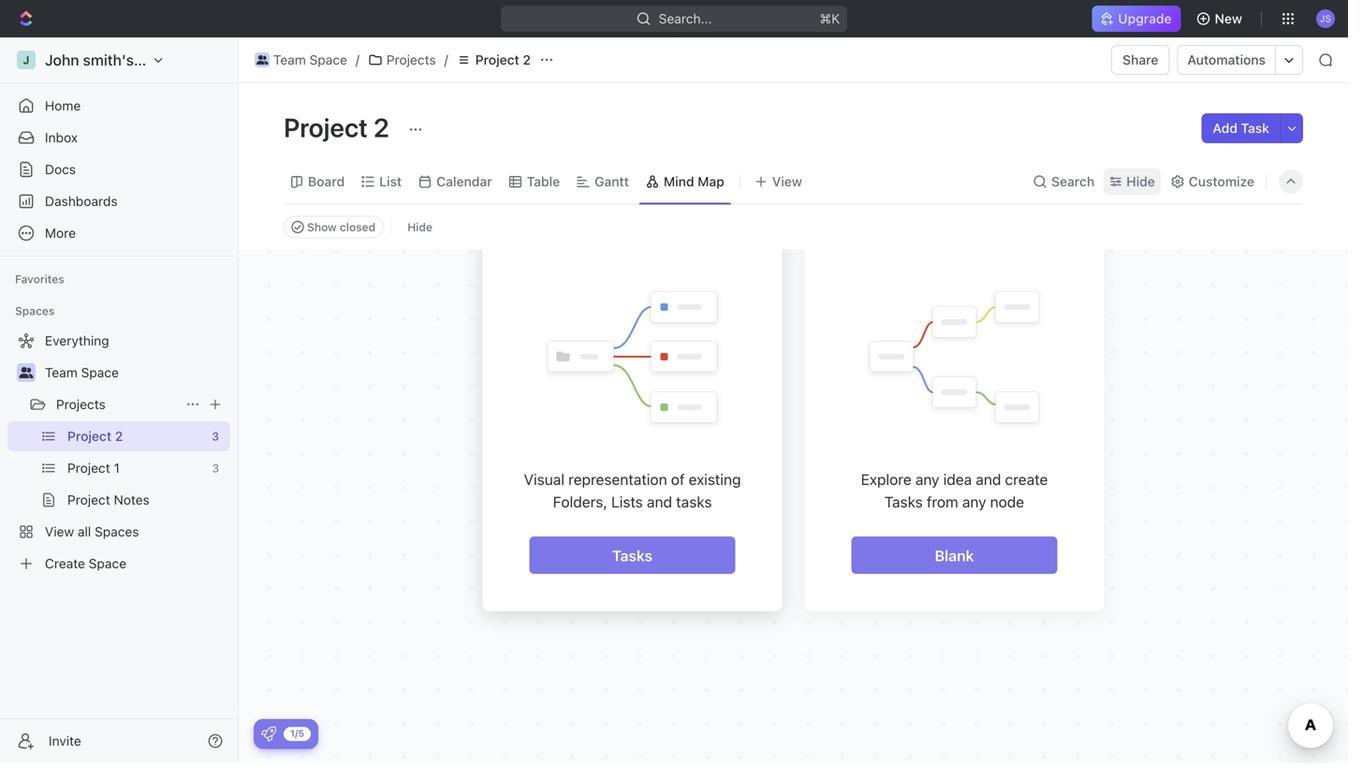 Task type: locate. For each thing, give the bounding box(es) containing it.
board link
[[304, 169, 345, 195]]

1 horizontal spatial projects link
[[363, 49, 441, 71]]

1 horizontal spatial view
[[773, 174, 803, 189]]

1 vertical spatial project 2 link
[[67, 422, 204, 451]]

dashboards
[[45, 193, 118, 209]]

2 vertical spatial space
[[89, 556, 126, 571]]

0 horizontal spatial team space link
[[45, 358, 227, 388]]

search button
[[1028, 169, 1101, 195]]

0 horizontal spatial 2
[[115, 429, 123, 444]]

favorites
[[15, 273, 64, 286]]

0 vertical spatial view
[[773, 174, 803, 189]]

and up "node"
[[976, 471, 1002, 488]]

of
[[671, 471, 685, 488]]

representation
[[569, 471, 668, 488]]

john smith's workspace
[[45, 51, 215, 69]]

invite
[[49, 733, 81, 749]]

1 vertical spatial team
[[45, 365, 78, 380]]

team space right user group icon
[[274, 52, 347, 67]]

team space
[[274, 52, 347, 67], [45, 365, 119, 380]]

tasks down explore
[[885, 493, 923, 511]]

user group image
[[19, 367, 33, 378]]

and down the 'of'
[[647, 493, 673, 511]]

1 vertical spatial view
[[45, 524, 74, 540]]

inbox
[[45, 130, 78, 145]]

spaces up create space link
[[95, 524, 139, 540]]

1 horizontal spatial spaces
[[95, 524, 139, 540]]

0 horizontal spatial projects
[[56, 397, 106, 412]]

team inside tree
[[45, 365, 78, 380]]

1 vertical spatial projects link
[[56, 390, 178, 420]]

hide button
[[400, 216, 440, 238]]

any
[[916, 471, 940, 488], [963, 493, 987, 511]]

hide right "closed"
[[408, 221, 433, 234]]

2 horizontal spatial project 2
[[476, 52, 531, 67]]

2 vertical spatial 2
[[115, 429, 123, 444]]

space
[[310, 52, 347, 67], [81, 365, 119, 380], [89, 556, 126, 571]]

and inside 'explore any idea and create tasks from any node'
[[976, 471, 1002, 488]]

tasks
[[885, 493, 923, 511], [613, 547, 653, 565]]

project 2
[[476, 52, 531, 67], [284, 112, 395, 143], [67, 429, 123, 444]]

2 vertical spatial project 2
[[67, 429, 123, 444]]

space down view all spaces link
[[89, 556, 126, 571]]

1 vertical spatial team space
[[45, 365, 119, 380]]

0 vertical spatial 2
[[523, 52, 531, 67]]

customize
[[1189, 174, 1255, 189]]

view all spaces link
[[7, 517, 227, 547]]

workspace
[[138, 51, 215, 69]]

2 3 from the top
[[212, 462, 219, 475]]

view right the map
[[773, 174, 803, 189]]

closed
[[340, 221, 376, 234]]

0 horizontal spatial tasks
[[613, 547, 653, 565]]

view for view
[[773, 174, 803, 189]]

hide inside button
[[408, 221, 433, 234]]

upgrade link
[[1093, 6, 1182, 32]]

1 horizontal spatial projects
[[387, 52, 436, 67]]

view for view all spaces
[[45, 524, 74, 540]]

0 horizontal spatial project 2
[[67, 429, 123, 444]]

3
[[212, 430, 219, 443], [212, 462, 219, 475]]

more button
[[7, 218, 230, 248]]

team right user group image on the left top
[[45, 365, 78, 380]]

list
[[380, 174, 402, 189]]

spaces down favorites button
[[15, 304, 55, 318]]

hide right search
[[1127, 174, 1156, 189]]

0 horizontal spatial hide
[[408, 221, 433, 234]]

spaces
[[15, 304, 55, 318], [95, 524, 139, 540]]

project inside project 1 link
[[67, 460, 110, 476]]

0 vertical spatial hide
[[1127, 174, 1156, 189]]

2 / from the left
[[445, 52, 448, 67]]

sidebar navigation
[[0, 37, 243, 763]]

1 horizontal spatial /
[[445, 52, 448, 67]]

1 horizontal spatial hide
[[1127, 174, 1156, 189]]

home link
[[7, 91, 230, 121]]

from
[[927, 493, 959, 511]]

mind map link
[[660, 169, 725, 195]]

2 horizontal spatial 2
[[523, 52, 531, 67]]

existing
[[689, 471, 741, 488]]

1
[[114, 460, 120, 476]]

notes
[[114, 492, 150, 508]]

0 vertical spatial team
[[274, 52, 306, 67]]

0 horizontal spatial team
[[45, 365, 78, 380]]

1 horizontal spatial tasks
[[885, 493, 923, 511]]

0 vertical spatial space
[[310, 52, 347, 67]]

1 vertical spatial hide
[[408, 221, 433, 234]]

0 vertical spatial 3
[[212, 430, 219, 443]]

calendar
[[437, 174, 492, 189]]

3 for 2
[[212, 430, 219, 443]]

0 vertical spatial project 2 link
[[452, 49, 536, 71]]

space down everything link
[[81, 365, 119, 380]]

1 horizontal spatial 2
[[374, 112, 389, 143]]

share button
[[1112, 45, 1170, 75]]

1 vertical spatial 3
[[212, 462, 219, 475]]

create
[[45, 556, 85, 571]]

0 horizontal spatial spaces
[[15, 304, 55, 318]]

1 vertical spatial team space link
[[45, 358, 227, 388]]

1 vertical spatial tasks
[[613, 547, 653, 565]]

0 horizontal spatial and
[[647, 493, 673, 511]]

tasks down the lists
[[613, 547, 653, 565]]

1 horizontal spatial and
[[976, 471, 1002, 488]]

mind maps image
[[864, 288, 1046, 431]]

customize button
[[1165, 169, 1261, 195]]

everything link
[[7, 326, 227, 356]]

tree containing everything
[[7, 326, 230, 579]]

all
[[78, 524, 91, 540]]

add task
[[1213, 120, 1270, 136]]

1 horizontal spatial team space
[[274, 52, 347, 67]]

project inside project notes link
[[67, 492, 110, 508]]

0 horizontal spatial view
[[45, 524, 74, 540]]

share
[[1123, 52, 1159, 67]]

projects inside sidebar navigation
[[56, 397, 106, 412]]

1 horizontal spatial any
[[963, 493, 987, 511]]

1 vertical spatial projects
[[56, 397, 106, 412]]

0 horizontal spatial any
[[916, 471, 940, 488]]

j
[[23, 53, 30, 67]]

john
[[45, 51, 79, 69]]

0 vertical spatial tasks
[[885, 493, 923, 511]]

gantt
[[595, 174, 629, 189]]

docs link
[[7, 155, 230, 185]]

2
[[523, 52, 531, 67], [374, 112, 389, 143], [115, 429, 123, 444]]

tasks
[[676, 493, 712, 511]]

1 vertical spatial project 2
[[284, 112, 395, 143]]

tasks inside tasks button
[[613, 547, 653, 565]]

favorites button
[[7, 268, 72, 290]]

projects
[[387, 52, 436, 67], [56, 397, 106, 412]]

view
[[773, 174, 803, 189], [45, 524, 74, 540]]

team space down everything
[[45, 365, 119, 380]]

0 vertical spatial team space
[[274, 52, 347, 67]]

1 vertical spatial space
[[81, 365, 119, 380]]

mind map
[[664, 174, 725, 189]]

1 vertical spatial spaces
[[95, 524, 139, 540]]

lists
[[612, 493, 643, 511]]

everything
[[45, 333, 109, 348]]

any up from
[[916, 471, 940, 488]]

team space link
[[250, 49, 352, 71], [45, 358, 227, 388]]

project 2 link
[[452, 49, 536, 71], [67, 422, 204, 451]]

team right user group icon
[[274, 52, 306, 67]]

project for the leftmost project 2 link
[[67, 429, 112, 444]]

explore any idea and create tasks from any node
[[861, 471, 1048, 511]]

add task button
[[1202, 113, 1281, 143]]

space right user group icon
[[310, 52, 347, 67]]

projects link
[[363, 49, 441, 71], [56, 390, 178, 420]]

blank
[[935, 547, 975, 565]]

and
[[976, 471, 1002, 488], [647, 493, 673, 511]]

onboarding checklist button element
[[261, 727, 276, 742]]

0 horizontal spatial team space
[[45, 365, 119, 380]]

new button
[[1189, 4, 1254, 34]]

0 vertical spatial any
[[916, 471, 940, 488]]

view inside button
[[773, 174, 803, 189]]

smith's
[[83, 51, 134, 69]]

view inside sidebar navigation
[[45, 524, 74, 540]]

tree
[[7, 326, 230, 579]]

idea
[[944, 471, 972, 488]]

0 vertical spatial and
[[976, 471, 1002, 488]]

hide
[[1127, 174, 1156, 189], [408, 221, 433, 234]]

1 3 from the top
[[212, 430, 219, 443]]

view left all
[[45, 524, 74, 540]]

1 vertical spatial and
[[647, 493, 673, 511]]

any down 'idea'
[[963, 493, 987, 511]]

project
[[476, 52, 520, 67], [284, 112, 368, 143], [67, 429, 112, 444], [67, 460, 110, 476], [67, 492, 110, 508]]

1 horizontal spatial team space link
[[250, 49, 352, 71]]

0 horizontal spatial projects link
[[56, 390, 178, 420]]

folders,
[[553, 493, 608, 511]]

1 horizontal spatial project 2
[[284, 112, 395, 143]]

0 horizontal spatial /
[[356, 52, 360, 67]]

add
[[1213, 120, 1238, 136]]

project notes
[[67, 492, 150, 508]]

view all spaces
[[45, 524, 139, 540]]



Task type: describe. For each thing, give the bounding box(es) containing it.
inbox link
[[7, 123, 230, 153]]

view button
[[748, 160, 809, 204]]

project for project notes link at left
[[67, 492, 110, 508]]

project 2 inside tree
[[67, 429, 123, 444]]

automations
[[1188, 52, 1266, 67]]

task
[[1242, 120, 1270, 136]]

table
[[527, 174, 560, 189]]

mind maps tasks image
[[542, 288, 724, 431]]

1 vertical spatial any
[[963, 493, 987, 511]]

0 vertical spatial project 2
[[476, 52, 531, 67]]

blank button
[[852, 537, 1058, 574]]

create space
[[45, 556, 126, 571]]

docs
[[45, 162, 76, 177]]

map
[[698, 174, 725, 189]]

tasks button
[[530, 537, 736, 574]]

tree inside sidebar navigation
[[7, 326, 230, 579]]

⌘k
[[820, 11, 840, 26]]

gantt link
[[591, 169, 629, 195]]

hide button
[[1105, 169, 1161, 195]]

js
[[1321, 13, 1332, 24]]

visual representation of existing folders, lists and tasks
[[524, 471, 741, 511]]

visual
[[524, 471, 565, 488]]

board
[[308, 174, 345, 189]]

1 horizontal spatial project 2 link
[[452, 49, 536, 71]]

and inside visual representation of existing folders, lists and tasks
[[647, 493, 673, 511]]

1 / from the left
[[356, 52, 360, 67]]

search...
[[659, 11, 712, 26]]

automations button
[[1179, 46, 1276, 74]]

new
[[1215, 11, 1243, 26]]

0 vertical spatial spaces
[[15, 304, 55, 318]]

upgrade
[[1119, 11, 1172, 26]]

node
[[991, 493, 1025, 511]]

show closed
[[307, 221, 376, 234]]

onboarding checklist button image
[[261, 727, 276, 742]]

2 inside sidebar navigation
[[115, 429, 123, 444]]

0 vertical spatial team space link
[[250, 49, 352, 71]]

tasks inside 'explore any idea and create tasks from any node'
[[885, 493, 923, 511]]

project for project 1 link
[[67, 460, 110, 476]]

table link
[[523, 169, 560, 195]]

home
[[45, 98, 81, 113]]

1 vertical spatial 2
[[374, 112, 389, 143]]

0 horizontal spatial project 2 link
[[67, 422, 204, 451]]

0 vertical spatial projects link
[[363, 49, 441, 71]]

project notes link
[[67, 485, 227, 515]]

project 1 link
[[67, 453, 205, 483]]

show
[[307, 221, 337, 234]]

search
[[1052, 174, 1095, 189]]

create
[[1006, 471, 1048, 488]]

calendar link
[[433, 169, 492, 195]]

user group image
[[256, 55, 268, 65]]

js button
[[1311, 4, 1341, 34]]

dashboards link
[[7, 186, 230, 216]]

hide inside dropdown button
[[1127, 174, 1156, 189]]

more
[[45, 225, 76, 241]]

show closed button
[[284, 216, 384, 238]]

explore
[[861, 471, 912, 488]]

3 for 1
[[212, 462, 219, 475]]

1/5
[[290, 728, 304, 739]]

john smith's workspace, , element
[[17, 51, 36, 69]]

list link
[[376, 169, 402, 195]]

mind
[[664, 174, 695, 189]]

project 1
[[67, 460, 120, 476]]

1 horizontal spatial team
[[274, 52, 306, 67]]

view button
[[748, 169, 809, 195]]

team space link inside tree
[[45, 358, 227, 388]]

team space inside sidebar navigation
[[45, 365, 119, 380]]

create space link
[[7, 549, 227, 579]]

0 vertical spatial projects
[[387, 52, 436, 67]]



Task type: vqa. For each thing, say whether or not it's contained in the screenshot.
Table link
yes



